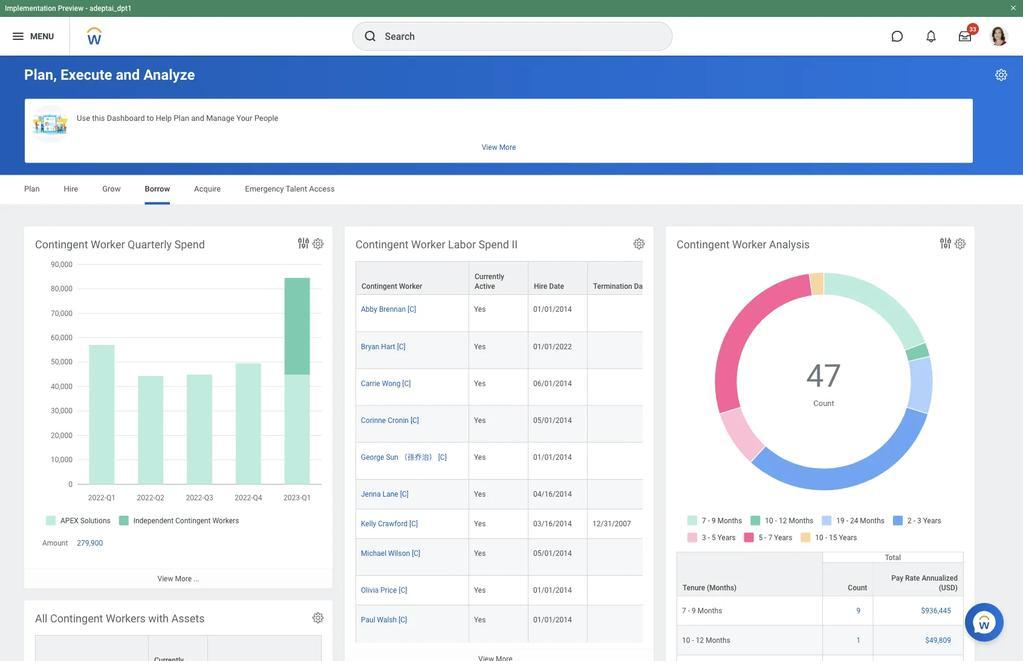Task type: vqa. For each thing, say whether or not it's contained in the screenshot.
CONFIGURE ALL CONTINGENT WORKERS WITH ASSETS icon
yes



Task type: locate. For each thing, give the bounding box(es) containing it.
yes for bryan hart [c]
[[474, 342, 486, 351]]

and left analyze
[[116, 66, 140, 83]]

-
[[85, 4, 88, 13], [688, 607, 690, 615], [692, 636, 694, 645]]

1 01/01/2014 from the top
[[533, 305, 572, 314]]

contingent worker labor spend ii element
[[345, 226, 998, 661]]

worker up brennan
[[399, 282, 422, 291]]

kelly
[[361, 520, 376, 528]]

plan
[[174, 113, 189, 122], [24, 184, 40, 193]]

contingent worker quarterly spend element
[[24, 226, 333, 589]]

count down 47 button
[[813, 399, 834, 408]]

analysis
[[769, 238, 810, 251]]

contingent worker analysis element
[[666, 226, 975, 661]]

months for 7 - 9 months
[[698, 607, 722, 615]]

1 date from the left
[[549, 282, 564, 291]]

view
[[158, 575, 173, 583]]

worker
[[91, 238, 125, 251], [411, 238, 445, 251], [732, 238, 766, 251], [399, 282, 422, 291]]

1 05/01/2014 from the top
[[533, 416, 572, 425]]

05/01/2014 down '03/16/2014'
[[533, 549, 572, 558]]

months down tenure (months)
[[698, 607, 722, 615]]

currently active button
[[469, 262, 528, 294]]

worker for quarterly
[[91, 238, 125, 251]]

hire for hire date
[[534, 282, 547, 291]]

execute
[[60, 66, 112, 83]]

0 horizontal spatial -
[[85, 4, 88, 13]]

contingent for contingent worker quarterly spend
[[35, 238, 88, 251]]

menu banner
[[0, 0, 1023, 56]]

contingent
[[35, 238, 88, 251], [356, 238, 408, 251], [677, 238, 730, 251], [362, 282, 397, 291], [50, 612, 103, 625]]

cronin
[[388, 416, 409, 425]]

configure contingent worker labor spend ii image
[[632, 237, 646, 251]]

1 vertical spatial and
[[191, 113, 204, 122]]

2 spend from the left
[[479, 238, 509, 251]]

hire date column header
[[528, 261, 588, 295]]

2 date from the left
[[634, 282, 649, 291]]

and
[[116, 66, 140, 83], [191, 113, 204, 122]]

yes for olivia price [c]
[[474, 586, 486, 595]]

cell
[[588, 295, 659, 332], [588, 332, 659, 369], [588, 369, 659, 406], [588, 406, 659, 443], [588, 443, 659, 480], [588, 480, 659, 509], [588, 539, 659, 576], [588, 576, 659, 606], [588, 606, 659, 643], [677, 656, 823, 661], [823, 656, 873, 661], [873, 656, 964, 661]]

yes for kelly crawford [c]
[[474, 520, 486, 528]]

spend left "ii"
[[479, 238, 509, 251]]

olivia
[[361, 586, 379, 595]]

date inside popup button
[[634, 282, 649, 291]]

05/01/2014
[[533, 416, 572, 425], [533, 549, 572, 558]]

plan,
[[24, 66, 57, 83]]

1 horizontal spatial -
[[688, 607, 690, 615]]

row containing total
[[677, 552, 964, 597]]

10 yes from the top
[[474, 616, 486, 624]]

0 vertical spatial plan
[[174, 113, 189, 122]]

worker for analysis
[[732, 238, 766, 251]]

1 horizontal spatial 9
[[856, 607, 861, 615]]

contingent worker analysis
[[677, 238, 810, 251]]

row containing george sun （孫乔治） [c]
[[356, 443, 998, 480]]

[c] right lane
[[400, 490, 409, 498]]

justify image
[[11, 29, 25, 44]]

configure and view chart data image
[[296, 236, 311, 251], [938, 236, 953, 251]]

0 horizontal spatial 9
[[692, 607, 696, 615]]

annualized
[[922, 574, 958, 583]]

spend right quarterly
[[174, 238, 205, 251]]

6 yes from the top
[[474, 490, 486, 498]]

9 yes from the top
[[474, 586, 486, 595]]

configure contingent worker analysis image
[[953, 237, 967, 251]]

- for 10
[[692, 636, 694, 645]]

configure and view chart data image inside contingent worker analysis element
[[938, 236, 953, 251]]

kelly crawford [c] link
[[361, 517, 418, 528]]

01/01/2014 for paul walsh [c]
[[533, 616, 572, 624]]

[c] right "cronin"
[[410, 416, 419, 425]]

pay
[[891, 574, 903, 583]]

contingent for contingent worker
[[362, 282, 397, 291]]

1 horizontal spatial date
[[634, 282, 649, 291]]

2 yes from the top
[[474, 342, 486, 351]]

dashboard
[[107, 113, 145, 122]]

date left the "termination"
[[549, 282, 564, 291]]

hire right currently active "column header"
[[534, 282, 547, 291]]

quarterly
[[128, 238, 172, 251]]

0 horizontal spatial plan
[[24, 184, 40, 193]]

date
[[549, 282, 564, 291], [634, 282, 649, 291]]

4 01/01/2014 from the top
[[533, 616, 572, 624]]

preview
[[58, 4, 84, 13]]

[c]
[[408, 305, 416, 314], [397, 342, 406, 351], [402, 379, 411, 388], [410, 416, 419, 425], [438, 453, 447, 461], [400, 490, 409, 498], [409, 520, 418, 528], [412, 549, 420, 558], [399, 586, 407, 595], [399, 616, 407, 624]]

walsh
[[377, 616, 397, 624]]

tab list inside 47 main content
[[12, 176, 1011, 205]]

- for 7
[[688, 607, 690, 615]]

price
[[380, 586, 397, 595]]

7 - 9 months
[[682, 607, 722, 615]]

[c] right wong on the bottom of page
[[402, 379, 411, 388]]

contingent worker quarterly spend
[[35, 238, 205, 251]]

abby brennan [c]
[[361, 305, 416, 314]]

0 horizontal spatial and
[[116, 66, 140, 83]]

emergency
[[245, 184, 284, 193]]

hire inside popup button
[[534, 282, 547, 291]]

- right preview
[[85, 4, 88, 13]]

0 horizontal spatial spend
[[174, 238, 205, 251]]

carrie wong [c]
[[361, 379, 411, 388]]

lane
[[383, 490, 398, 498]]

michael wilson [c]
[[361, 549, 420, 558]]

plan inside button
[[174, 113, 189, 122]]

3 column header from the left
[[208, 635, 322, 661]]

configure and view chart data image left configure contingent worker analysis icon
[[938, 236, 953, 251]]

[c] for corinne cronin [c]
[[410, 416, 419, 425]]

close environment banner image
[[1010, 4, 1017, 11]]

2 9 from the left
[[856, 607, 861, 615]]

paul walsh [c] link
[[361, 613, 407, 624]]

0 vertical spatial -
[[85, 4, 88, 13]]

1 horizontal spatial plan
[[174, 113, 189, 122]]

worker left "analysis"
[[732, 238, 766, 251]]

abby brennan [c] link
[[361, 303, 416, 314]]

configure contingent worker quarterly spend image
[[311, 237, 325, 251]]

[c] right （孫乔治）
[[438, 453, 447, 461]]

help
[[156, 113, 172, 122]]

bryan hart [c]
[[361, 342, 406, 351]]

row
[[356, 261, 998, 295], [356, 295, 998, 332], [356, 332, 998, 369], [356, 369, 998, 406], [356, 406, 998, 443], [356, 443, 998, 480], [356, 480, 998, 509], [356, 509, 998, 539], [356, 539, 998, 576], [677, 552, 964, 597], [677, 563, 964, 597], [356, 576, 998, 606], [677, 597, 964, 626], [356, 606, 998, 643], [677, 626, 964, 656], [35, 635, 839, 661], [677, 656, 964, 661]]

[c] right hart
[[397, 342, 406, 351]]

7 yes from the top
[[474, 520, 486, 528]]

[c] right price
[[399, 586, 407, 595]]

0 vertical spatial months
[[698, 607, 722, 615]]

[c] right brennan
[[408, 305, 416, 314]]

1 configure and view chart data image from the left
[[296, 236, 311, 251]]

worker left quarterly
[[91, 238, 125, 251]]

configure and view chart data image left configure contingent worker quarterly spend icon
[[296, 236, 311, 251]]

1 horizontal spatial configure and view chart data image
[[938, 236, 953, 251]]

01/01/2014 for george sun （孫乔治） [c]
[[533, 453, 572, 461]]

count button
[[823, 563, 873, 596]]

to
[[147, 113, 154, 122]]

10 - 12 months element
[[682, 634, 730, 645]]

worker left labor
[[411, 238, 445, 251]]

4 yes from the top
[[474, 416, 486, 425]]

contingent for contingent worker analysis
[[677, 238, 730, 251]]

configure all contingent workers with assets image
[[311, 612, 325, 625]]

1 vertical spatial plan
[[24, 184, 40, 193]]

- right the 10
[[692, 636, 694, 645]]

0 vertical spatial hire
[[64, 184, 78, 193]]

0 horizontal spatial date
[[549, 282, 564, 291]]

access
[[309, 184, 335, 193]]

1 horizontal spatial count
[[848, 584, 867, 592]]

yes for paul walsh [c]
[[474, 616, 486, 624]]

contingent for contingent worker labor spend ii
[[356, 238, 408, 251]]

2 vertical spatial -
[[692, 636, 694, 645]]

1 vertical spatial -
[[688, 607, 690, 615]]

1 vertical spatial hire
[[534, 282, 547, 291]]

0 horizontal spatial configure and view chart data image
[[296, 236, 311, 251]]

contingent inside popup button
[[362, 282, 397, 291]]

0 horizontal spatial hire
[[64, 184, 78, 193]]

corinne cronin [c]
[[361, 416, 419, 425]]

column header
[[35, 635, 149, 661], [149, 635, 208, 661], [208, 635, 322, 661]]

05/01/2014 for corinne cronin [c]
[[533, 416, 572, 425]]

1 spend from the left
[[174, 238, 205, 251]]

contingent worker column header
[[356, 261, 469, 295]]

pay rate annualized (usd) button
[[873, 563, 963, 596]]

tab list containing plan
[[12, 176, 1011, 205]]

all
[[35, 612, 47, 625]]

3 yes from the top
[[474, 379, 486, 388]]

yes
[[474, 305, 486, 314], [474, 342, 486, 351], [474, 379, 486, 388], [474, 416, 486, 425], [474, 453, 486, 461], [474, 490, 486, 498], [474, 520, 486, 528], [474, 549, 486, 558], [474, 586, 486, 595], [474, 616, 486, 624]]

row containing corinne cronin [c]
[[356, 406, 998, 443]]

months for 10 - 12 months
[[706, 636, 730, 645]]

view more ... link
[[24, 569, 333, 589]]

acquire
[[194, 184, 221, 193]]

tab list
[[12, 176, 1011, 205]]

cell for corinne cronin [c]
[[588, 406, 659, 443]]

3 01/01/2014 from the top
[[533, 586, 572, 595]]

1 button
[[856, 636, 862, 646]]

1 horizontal spatial hire
[[534, 282, 547, 291]]

12
[[696, 636, 704, 645]]

0 vertical spatial and
[[116, 66, 140, 83]]

2 01/01/2014 from the top
[[533, 453, 572, 461]]

row containing currently active
[[356, 261, 998, 295]]

0 vertical spatial count
[[813, 399, 834, 408]]

wong
[[382, 379, 400, 388]]

[c] for kelly crawford [c]
[[409, 520, 418, 528]]

adeptai_dpt1
[[90, 4, 132, 13]]

george sun （孫乔治） [c]
[[361, 453, 447, 461]]

use this dashboard to help plan and manage your people
[[77, 113, 278, 122]]

menu button
[[0, 17, 70, 56]]

9 right 7
[[692, 607, 696, 615]]

2 horizontal spatial -
[[692, 636, 694, 645]]

contingent worker - click to sort/filter image
[[41, 646, 143, 661]]

01/01/2014 for olivia price [c]
[[533, 586, 572, 595]]

row containing kelly crawford [c]
[[356, 509, 998, 539]]

05/01/2014 down 06/01/2014
[[533, 416, 572, 425]]

1 vertical spatial count
[[848, 584, 867, 592]]

contingent worker
[[362, 282, 422, 291]]

1 vertical spatial months
[[706, 636, 730, 645]]

9 up 1
[[856, 607, 861, 615]]

2 configure and view chart data image from the left
[[938, 236, 953, 251]]

hire
[[64, 184, 78, 193], [534, 282, 547, 291]]

2 05/01/2014 from the top
[[533, 549, 572, 558]]

contingent worker button
[[356, 262, 469, 294]]

0 vertical spatial 05/01/2014
[[533, 416, 572, 425]]

contingent worker labor spend ii
[[356, 238, 518, 251]]

2 column header from the left
[[149, 635, 208, 661]]

bryan hart [c] link
[[361, 340, 406, 351]]

and left "manage"
[[191, 113, 204, 122]]

date right the "termination"
[[634, 282, 649, 291]]

spend
[[174, 238, 205, 251], [479, 238, 509, 251]]

[c] right walsh
[[399, 616, 407, 624]]

1 vertical spatial 05/01/2014
[[533, 549, 572, 558]]

0 horizontal spatial count
[[813, 399, 834, 408]]

1 column header from the left
[[35, 635, 149, 661]]

count inside 47 count
[[813, 399, 834, 408]]

months right 12
[[706, 636, 730, 645]]

1 horizontal spatial spend
[[479, 238, 509, 251]]

labor
[[448, 238, 476, 251]]

9
[[692, 607, 696, 615], [856, 607, 861, 615]]

06/01/2014
[[533, 379, 572, 388]]

01/01/2014
[[533, 305, 572, 314], [533, 453, 572, 461], [533, 586, 572, 595], [533, 616, 572, 624]]

cell for bryan hart [c]
[[588, 332, 659, 369]]

5 yes from the top
[[474, 453, 486, 461]]

[c] for bryan hart [c]
[[397, 342, 406, 351]]

1 horizontal spatial and
[[191, 113, 204, 122]]

[c] right wilson
[[412, 549, 420, 558]]

33
[[969, 25, 976, 33]]

1 yes from the top
[[474, 305, 486, 314]]

- right 7
[[688, 607, 690, 615]]

row containing pay rate annualized (usd)
[[677, 563, 964, 597]]

assets
[[171, 612, 205, 625]]

date inside popup button
[[549, 282, 564, 291]]

spend for quarterly
[[174, 238, 205, 251]]

8 yes from the top
[[474, 549, 486, 558]]

row containing paul walsh [c]
[[356, 606, 998, 643]]

hire left 'grow'
[[64, 184, 78, 193]]

1 9 from the left
[[692, 607, 696, 615]]

count up 9 button
[[848, 584, 867, 592]]

[c] right crawford
[[409, 520, 418, 528]]



Task type: describe. For each thing, give the bounding box(es) containing it.
$936,445
[[921, 607, 951, 615]]

michael
[[361, 549, 386, 558]]

termination date button
[[588, 262, 658, 294]]

worker for labor
[[411, 238, 445, 251]]

pay rate annualized (usd)
[[891, 574, 958, 592]]

paul walsh [c]
[[361, 616, 407, 624]]

hire for hire
[[64, 184, 78, 193]]

rate
[[905, 574, 920, 583]]

inbox large image
[[959, 30, 971, 42]]

currently
[[475, 272, 504, 281]]

plan inside tab list
[[24, 184, 40, 193]]

cell for olivia price [c]
[[588, 576, 659, 606]]

04/16/2014
[[533, 490, 572, 498]]

corinne cronin [c] link
[[361, 414, 419, 425]]

configure and view chart data image for contingent worker analysis
[[938, 236, 953, 251]]

tenure (months) button
[[677, 553, 822, 596]]

crawford
[[378, 520, 408, 528]]

1
[[856, 636, 861, 645]]

01/01/2022
[[533, 342, 572, 351]]

47 count
[[806, 358, 841, 408]]

Search Workday  search field
[[385, 23, 647, 50]]

...
[[193, 575, 199, 583]]

cell for carrie wong [c]
[[588, 369, 659, 406]]

[c] for abby brennan [c]
[[408, 305, 416, 314]]

10
[[682, 636, 690, 645]]

jenna lane [c] link
[[361, 488, 409, 498]]

active
[[475, 282, 495, 291]]

borrow
[[145, 184, 170, 193]]

row containing olivia price [c]
[[356, 576, 998, 606]]

people
[[254, 113, 278, 122]]

cell for abby brennan [c]
[[588, 295, 659, 332]]

9 button
[[856, 606, 862, 616]]

row containing 10 - 12 months
[[677, 626, 964, 656]]

yes for jenna lane [c]
[[474, 490, 486, 498]]

with
[[148, 612, 169, 625]]

and inside the use this dashboard to help plan and manage your people button
[[191, 113, 204, 122]]

amount
[[42, 539, 68, 548]]

[c] for paul walsh [c]
[[399, 616, 407, 624]]

worker inside popup button
[[399, 282, 422, 291]]

notifications large image
[[925, 30, 937, 42]]

$936,445 button
[[921, 606, 953, 616]]

row containing bryan hart [c]
[[356, 332, 998, 369]]

279,900
[[77, 539, 103, 548]]

all contingent workers with assets
[[35, 612, 205, 625]]

7 - 9 months element
[[682, 604, 722, 615]]

currently active column header
[[469, 261, 528, 295]]

jenna lane [c]
[[361, 490, 409, 498]]

row containing michael wilson [c]
[[356, 539, 998, 576]]

grow
[[102, 184, 121, 193]]

implementation
[[5, 4, 56, 13]]

row containing jenna lane [c]
[[356, 480, 998, 509]]

47 button
[[806, 355, 843, 397]]

- inside menu banner
[[85, 4, 88, 13]]

bryan
[[361, 342, 379, 351]]

this
[[92, 113, 105, 122]]

count inside "popup button"
[[848, 584, 867, 592]]

termination date
[[593, 282, 649, 291]]

03/16/2014
[[533, 520, 572, 528]]

your
[[236, 113, 252, 122]]

configure and view chart data image for contingent worker quarterly spend
[[296, 236, 311, 251]]

row containing carrie wong [c]
[[356, 369, 998, 406]]

$49,809 button
[[925, 636, 953, 646]]

yes for carrie wong [c]
[[474, 379, 486, 388]]

279,900 button
[[77, 538, 105, 548]]

olivia price [c] link
[[361, 584, 407, 595]]

wilson
[[388, 549, 410, 558]]

47 main content
[[0, 56, 1023, 661]]

12/31/2007
[[593, 520, 631, 528]]

spend for labor
[[479, 238, 509, 251]]

kelly crawford [c]
[[361, 520, 418, 528]]

9 inside button
[[856, 607, 861, 615]]

olivia price [c]
[[361, 586, 407, 595]]

cell for paul walsh [c]
[[588, 606, 659, 643]]

tenure (months)
[[683, 584, 737, 592]]

33 button
[[952, 23, 979, 50]]

date for hire date
[[549, 282, 564, 291]]

(months)
[[707, 584, 737, 592]]

currently active
[[475, 272, 504, 291]]

hart
[[381, 342, 395, 351]]

brennan
[[379, 305, 406, 314]]

carrie
[[361, 379, 380, 388]]

talent
[[286, 184, 307, 193]]

[c] for olivia price [c]
[[399, 586, 407, 595]]

yes for abby brennan [c]
[[474, 305, 486, 314]]

yes for corinne cronin [c]
[[474, 416, 486, 425]]

(usd)
[[939, 584, 958, 592]]

cell for michael wilson [c]
[[588, 539, 659, 576]]

configure this page image
[[994, 68, 1009, 82]]

47
[[806, 358, 841, 395]]

view more ...
[[158, 575, 199, 583]]

all contingent workers with assets element
[[24, 601, 839, 661]]

10 - 12 months
[[682, 636, 730, 645]]

menu
[[30, 31, 54, 41]]

cell for george sun （孫乔治） [c]
[[588, 443, 659, 480]]

yes for george sun （孫乔治） [c]
[[474, 453, 486, 461]]

abby
[[361, 305, 377, 314]]

[c] for michael wilson [c]
[[412, 549, 420, 558]]

date for termination date
[[634, 282, 649, 291]]

termination
[[593, 282, 632, 291]]

[c] for jenna lane [c]
[[400, 490, 409, 498]]

7
[[682, 607, 686, 615]]

sun
[[386, 453, 398, 461]]

analyze
[[143, 66, 195, 83]]

tenure
[[683, 584, 705, 592]]

implementation preview -   adeptai_dpt1
[[5, 4, 132, 13]]

row containing 7 - 9 months
[[677, 597, 964, 626]]

yes for michael wilson [c]
[[474, 549, 486, 558]]

total
[[885, 554, 901, 562]]

row containing abby brennan [c]
[[356, 295, 998, 332]]

hire date
[[534, 282, 564, 291]]

plan, execute and analyze
[[24, 66, 195, 83]]

05/01/2014 for michael wilson [c]
[[533, 549, 572, 558]]

（孫乔治）
[[400, 453, 436, 461]]

01/01/2014 for abby brennan [c]
[[533, 305, 572, 314]]

hire date button
[[528, 262, 587, 294]]

[c] for carrie wong [c]
[[402, 379, 411, 388]]

corinne
[[361, 416, 386, 425]]

profile logan mcneil image
[[989, 27, 1009, 48]]

cell for jenna lane [c]
[[588, 480, 659, 509]]

search image
[[363, 29, 378, 44]]

$49,809
[[925, 636, 951, 645]]

paul
[[361, 616, 375, 624]]

total button
[[823, 553, 963, 563]]

emergency talent access
[[245, 184, 335, 193]]

row inside all contingent workers with assets element
[[35, 635, 839, 661]]



